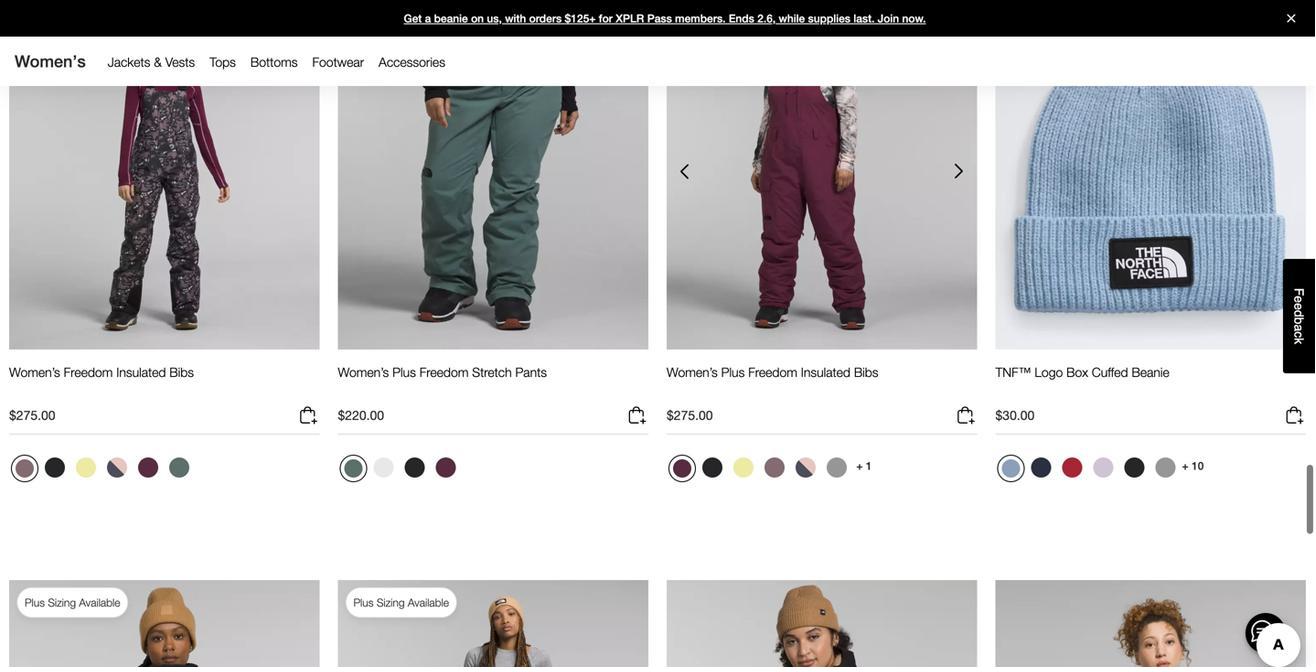 Task type: describe. For each thing, give the bounding box(es) containing it.
dark sage image
[[345, 459, 363, 478]]

$220.00
[[338, 408, 384, 423]]

pants
[[516, 365, 547, 380]]

+ for beanie
[[1183, 459, 1189, 472]]

women's freedom insulated bibs
[[9, 365, 194, 380]]

$30.00
[[996, 408, 1035, 423]]

steel blue image
[[1002, 459, 1021, 478]]

0 horizontal spatial a
[[425, 12, 431, 25]]

TNF Medium Grey Heather radio
[[1152, 453, 1181, 482]]

4 $choose color$ option group from the left
[[996, 453, 1183, 490]]

for
[[599, 12, 613, 25]]

Lavender Fog radio
[[1089, 453, 1119, 482]]

Boysenberry radio
[[669, 455, 696, 482]]

available for the women's freedom insulated jacket image
[[79, 596, 120, 609]]

pink moss faded dye camo print image for pink moss faded dye camo print radio
[[796, 458, 816, 478]]

tnf™ logo box cuffed beanie
[[996, 365, 1170, 380]]

$275.00 button for bibs
[[9, 405, 320, 435]]

0 horizontal spatial fawn grey snake charmer print image
[[16, 459, 34, 478]]

women's plus freedom insulated jacket image
[[667, 580, 978, 667]]

while
[[779, 12, 805, 25]]

women's plus freedom stretch pants button
[[338, 364, 547, 397]]

beanie
[[1132, 365, 1170, 380]]

1 $choose color$ option group from the left
[[9, 453, 196, 490]]

box
[[1067, 365, 1089, 380]]

orders
[[529, 12, 562, 25]]

3 $choose color$ option group from the left
[[667, 453, 854, 490]]

boysenberry image
[[673, 459, 692, 478]]

women's freedom insulated bibs image
[[9, 0, 320, 350]]

1 insulated from the left
[[116, 365, 166, 380]]

ends
[[729, 12, 755, 25]]

jackets
[[108, 54, 150, 70]]

sizing for the women's freedom insulated jacket image
[[48, 596, 76, 609]]

f e e d b a c k button
[[1284, 259, 1316, 373]]

tnf black image
[[405, 458, 425, 478]]

jackets & vests button
[[100, 50, 202, 74]]

plus sizing available for the women's freedom insulated jacket image
[[25, 596, 120, 609]]

sun sprite radio for pink moss faded dye camo print option
[[71, 453, 101, 482]]

swipe previous image
[[671, 157, 700, 186]]

women's plus freedom stretch pants
[[338, 365, 547, 380]]

women's for women's freedom insulated bibs
[[9, 365, 60, 380]]

Steel Blue radio
[[998, 455, 1025, 482]]

+ for bibs
[[857, 459, 863, 472]]

2 $choose color$ option group from the left
[[338, 453, 463, 490]]

women's for women's plus freedom insulated bibs
[[667, 365, 718, 380]]

d
[[1292, 310, 1307, 317]]

footwear button
[[305, 50, 372, 74]]

women's plus freedom insulated bibs
[[667, 365, 879, 380]]

lavender fog image
[[1094, 458, 1114, 478]]

tnf black image inside option
[[1125, 458, 1145, 478]]

us,
[[487, 12, 502, 25]]

get a beanie on us, with orders $125+ for xplr pass members. ends 2.6, while supplies last. join now. link
[[0, 0, 1316, 37]]

accessories
[[379, 54, 446, 70]]

freedom for women's plus freedom stretch pants
[[420, 365, 469, 380]]

Pink Moss Faded Dye Camo Print radio
[[791, 453, 821, 482]]

1 horizontal spatial fawn grey snake charmer print radio
[[760, 453, 790, 482]]

on
[[471, 12, 484, 25]]

beanie
[[434, 12, 468, 25]]

&
[[154, 54, 162, 70]]

women's plus freedom stretch pants image
[[338, 0, 649, 350]]

k
[[1292, 338, 1307, 344]]

available for women's freedom bibs image
[[408, 596, 449, 609]]

tnf™ logo box cuffed beanie button
[[996, 364, 1170, 397]]

get
[[404, 12, 422, 25]]

bottoms
[[251, 54, 298, 70]]

TNF Medium Grey Heather radio
[[823, 453, 852, 482]]

Dark Sage radio
[[165, 453, 194, 482]]

bottoms button
[[243, 50, 305, 74]]

xplr
[[616, 12, 644, 25]]



Task type: vqa. For each thing, say whether or not it's contained in the screenshot.
FREEDOM to the middle
yes



Task type: locate. For each thing, give the bounding box(es) containing it.
members.
[[675, 12, 726, 25]]

tnf black image right lavender fog "option"
[[1125, 458, 1145, 478]]

women's for women's plus freedom stretch pants
[[338, 365, 389, 380]]

accessories button
[[372, 50, 453, 74]]

1 tnf black radio from the left
[[40, 453, 70, 482]]

0 horizontal spatial insulated
[[116, 365, 166, 380]]

1 sizing from the left
[[48, 596, 76, 609]]

$275.00 for women's plus freedom insulated bibs
[[667, 408, 713, 423]]

$275.00 for women's freedom insulated bibs
[[9, 408, 55, 423]]

Summit Navy radio
[[1027, 453, 1056, 482]]

1 e from the top
[[1292, 296, 1307, 303]]

vests
[[165, 54, 195, 70]]

1 horizontal spatial available
[[408, 596, 449, 609]]

tnf black radio right gardenia white option
[[400, 453, 430, 482]]

tnf black radio left sun sprite icon
[[40, 453, 70, 482]]

swipe  next image
[[945, 157, 974, 186]]

2.6,
[[758, 12, 776, 25]]

with
[[505, 12, 526, 25]]

2 tnf black radio from the left
[[400, 453, 430, 482]]

TNF Black radio
[[40, 453, 70, 482], [400, 453, 430, 482], [698, 453, 727, 482]]

e up d
[[1292, 296, 1307, 303]]

women's
[[15, 52, 86, 71]]

1 horizontal spatial $275.00 button
[[667, 405, 978, 435]]

summit navy image
[[1032, 458, 1052, 478]]

+ 1
[[857, 459, 873, 472]]

available
[[79, 596, 120, 609], [408, 596, 449, 609]]

$125+
[[565, 12, 596, 25]]

1 $275.00 from the left
[[9, 408, 55, 423]]

1 women's from the left
[[9, 365, 60, 380]]

1 horizontal spatial women's
[[338, 365, 389, 380]]

1 horizontal spatial sun sprite radio
[[729, 453, 759, 482]]

b
[[1292, 317, 1307, 324]]

2 tnf black image from the left
[[703, 458, 723, 478]]

boysenberry image
[[138, 458, 158, 478], [436, 458, 456, 478]]

3 tnf black radio from the left
[[698, 453, 727, 482]]

f e e d b a c k
[[1292, 288, 1307, 344]]

last.
[[854, 12, 875, 25]]

Gardenia White radio
[[369, 453, 398, 482]]

2 sun sprite radio from the left
[[729, 453, 759, 482]]

$choose color$ option group
[[9, 453, 196, 490], [338, 453, 463, 490], [667, 453, 854, 490], [996, 453, 1183, 490]]

women's plus freedom insulated bibs button
[[667, 364, 879, 397]]

pink moss faded dye camo print image inside pink moss faded dye camo print option
[[107, 458, 127, 478]]

tnf medium grey heather image
[[827, 458, 847, 478]]

f
[[1292, 288, 1307, 296]]

women's freedom bibs image
[[338, 580, 649, 667]]

$275.00 button up dark sage icon
[[9, 405, 320, 435]]

2 sizing from the left
[[377, 596, 405, 609]]

close image
[[1280, 14, 1304, 22]]

$220.00 button
[[338, 405, 649, 435]]

sun sprite image
[[76, 458, 96, 478]]

2 boysenberry image from the left
[[436, 458, 456, 478]]

fawn grey snake charmer print radio left sun sprite icon
[[11, 455, 38, 482]]

0 vertical spatial a
[[425, 12, 431, 25]]

1 horizontal spatial plus sizing available
[[354, 596, 449, 609]]

join
[[878, 12, 900, 25]]

women's freedom insulated jacket image
[[9, 580, 320, 667]]

0 horizontal spatial freedom
[[64, 365, 113, 380]]

$275.00 button up tnf medium grey heather image
[[667, 405, 978, 435]]

+ 10 button
[[1183, 453, 1205, 479]]

$275.00 button for insulated
[[667, 405, 978, 435]]

pink moss faded dye camo print image
[[107, 458, 127, 478], [796, 458, 816, 478]]

freedom
[[64, 365, 113, 380], [420, 365, 469, 380], [749, 365, 798, 380]]

a right get
[[425, 12, 431, 25]]

TNF Red radio
[[1058, 453, 1087, 482]]

tnf black radio for leftmost fawn grey snake charmer print radio
[[40, 453, 70, 482]]

$275.00
[[9, 408, 55, 423], [667, 408, 713, 423]]

0 horizontal spatial available
[[79, 596, 120, 609]]

1 horizontal spatial pink moss faded dye camo print image
[[796, 458, 816, 478]]

tnf black image
[[45, 458, 65, 478], [703, 458, 723, 478], [1125, 458, 1145, 478]]

boysenberry image left dark sage icon
[[138, 458, 158, 478]]

0 horizontal spatial $275.00
[[9, 408, 55, 423]]

1 $275.00 button from the left
[[9, 405, 320, 435]]

sun sprite radio right boysenberry icon
[[729, 453, 759, 482]]

1 boysenberry radio from the left
[[134, 453, 163, 482]]

pink moss faded dye camo print image right sun sprite icon
[[107, 458, 127, 478]]

1 horizontal spatial bibs
[[854, 365, 879, 380]]

boysenberry radio left dark sage icon
[[134, 453, 163, 482]]

3 women's from the left
[[667, 365, 718, 380]]

1 horizontal spatial fawn grey snake charmer print image
[[765, 458, 785, 478]]

2 + from the left
[[1183, 459, 1189, 472]]

tnf black image for boysenberry option
[[703, 458, 723, 478]]

sun sprite radio for right fawn grey snake charmer print radio
[[729, 453, 759, 482]]

0 horizontal spatial fawn grey snake charmer print radio
[[11, 455, 38, 482]]

2 boysenberry radio from the left
[[431, 453, 461, 482]]

2 $275.00 button from the left
[[667, 405, 978, 435]]

1 horizontal spatial freedom
[[420, 365, 469, 380]]

women's
[[9, 365, 60, 380], [338, 365, 389, 380], [667, 365, 718, 380]]

0 horizontal spatial $275.00 button
[[9, 405, 320, 435]]

pink moss faded dye camo print image for pink moss faded dye camo print option
[[107, 458, 127, 478]]

+ 10
[[1183, 459, 1205, 472]]

1 boysenberry image from the left
[[138, 458, 158, 478]]

logo
[[1035, 365, 1064, 380]]

pink moss faded dye camo print image inside pink moss faded dye camo print radio
[[796, 458, 816, 478]]

plus sizing available for women's freedom bibs image
[[354, 596, 449, 609]]

footwear
[[312, 54, 364, 70]]

1 horizontal spatial boysenberry image
[[436, 458, 456, 478]]

1 sun sprite radio from the left
[[71, 453, 101, 482]]

10
[[1192, 459, 1205, 472]]

0 horizontal spatial pink moss faded dye camo print image
[[107, 458, 127, 478]]

+ inside + 1 button
[[857, 459, 863, 472]]

tnf black radio for boysenberry option
[[698, 453, 727, 482]]

+ left 10
[[1183, 459, 1189, 472]]

e up b
[[1292, 303, 1307, 310]]

sun sprite image
[[734, 458, 754, 478]]

1 vertical spatial a
[[1292, 324, 1307, 332]]

1 horizontal spatial boysenberry radio
[[431, 453, 461, 482]]

0 horizontal spatial tnf black image
[[45, 458, 65, 478]]

0 horizontal spatial sizing
[[48, 596, 76, 609]]

1
[[866, 459, 873, 472]]

0 horizontal spatial plus sizing available
[[25, 596, 120, 609]]

+ 1 button
[[854, 453, 876, 479]]

3 freedom from the left
[[749, 365, 798, 380]]

0 horizontal spatial bibs
[[170, 365, 194, 380]]

0 horizontal spatial women's
[[9, 365, 60, 380]]

1 horizontal spatial tnf black radio
[[400, 453, 430, 482]]

1 horizontal spatial $275.00
[[667, 408, 713, 423]]

fawn grey snake charmer print radio left pink moss faded dye camo print radio
[[760, 453, 790, 482]]

insulated
[[116, 365, 166, 380], [801, 365, 851, 380]]

e
[[1292, 296, 1307, 303], [1292, 303, 1307, 310]]

c
[[1292, 331, 1307, 338]]

1 horizontal spatial +
[[1183, 459, 1189, 472]]

2 available from the left
[[408, 596, 449, 609]]

sizing
[[48, 596, 76, 609], [377, 596, 405, 609]]

2 horizontal spatial tnf black image
[[1125, 458, 1145, 478]]

tnf black radio right boysenberry icon
[[698, 453, 727, 482]]

1 + from the left
[[857, 459, 863, 472]]

Pink Moss Faded Dye Camo Print radio
[[102, 453, 132, 482]]

1 bibs from the left
[[170, 365, 194, 380]]

2 $275.00 from the left
[[667, 408, 713, 423]]

$275.00 button
[[9, 405, 320, 435], [667, 405, 978, 435]]

0 horizontal spatial +
[[857, 459, 863, 472]]

tnf black image left sun sprite icon
[[45, 458, 65, 478]]

supplies
[[808, 12, 851, 25]]

fawn grey snake charmer print image
[[765, 458, 785, 478], [16, 459, 34, 478]]

boysenberry image right tnf black image
[[436, 458, 456, 478]]

2 insulated from the left
[[801, 365, 851, 380]]

1 pink moss faded dye camo print image from the left
[[107, 458, 127, 478]]

2 pink moss faded dye camo print image from the left
[[796, 458, 816, 478]]

2 horizontal spatial women's
[[667, 365, 718, 380]]

plus sizing available
[[25, 596, 120, 609], [354, 596, 449, 609]]

2 freedom from the left
[[420, 365, 469, 380]]

tnf black image right boysenberry icon
[[703, 458, 723, 478]]

women's plus freedom insulated bibs image
[[667, 0, 978, 350]]

fawn grey snake charmer print image left pink moss faded dye camo print radio
[[765, 458, 785, 478]]

2 horizontal spatial tnf black radio
[[698, 453, 727, 482]]

dark sage image
[[169, 458, 189, 478]]

+
[[857, 459, 863, 472], [1183, 459, 1189, 472]]

tnf™
[[996, 365, 1032, 380]]

Boysenberry radio
[[134, 453, 163, 482], [431, 453, 461, 482]]

1 horizontal spatial sizing
[[377, 596, 405, 609]]

women's alpine polartec® 100 ¼-zip cowl image
[[996, 580, 1307, 667]]

fawn grey snake charmer print image left sun sprite icon
[[16, 459, 34, 478]]

now.
[[903, 12, 926, 25]]

1 plus sizing available from the left
[[25, 596, 120, 609]]

Sun Sprite radio
[[71, 453, 101, 482], [729, 453, 759, 482]]

tnf black image for leftmost fawn grey snake charmer print radio
[[45, 458, 65, 478]]

plus
[[393, 365, 416, 380], [722, 365, 745, 380], [25, 596, 45, 609], [354, 596, 374, 609]]

a
[[425, 12, 431, 25], [1292, 324, 1307, 332]]

0 horizontal spatial boysenberry image
[[138, 458, 158, 478]]

stretch
[[472, 365, 512, 380]]

cuffed
[[1092, 365, 1129, 380]]

Fawn Grey Snake Charmer Print radio
[[760, 453, 790, 482], [11, 455, 38, 482]]

freedom for women's plus freedom insulated bibs
[[749, 365, 798, 380]]

tnf™ logo box cuffed beanie image
[[996, 0, 1307, 350]]

1 freedom from the left
[[64, 365, 113, 380]]

$275.00 down women's freedom insulated bibs button
[[9, 408, 55, 423]]

1 horizontal spatial a
[[1292, 324, 1307, 332]]

2 bibs from the left
[[854, 365, 879, 380]]

1 horizontal spatial tnf black image
[[703, 458, 723, 478]]

$30.00 button
[[996, 405, 1307, 435]]

0 horizontal spatial tnf black radio
[[40, 453, 70, 482]]

Dark Sage radio
[[340, 455, 367, 482]]

a up k
[[1292, 324, 1307, 332]]

pass
[[648, 12, 672, 25]]

tnf red image
[[1063, 458, 1083, 478]]

bibs
[[170, 365, 194, 380], [854, 365, 879, 380]]

1 available from the left
[[79, 596, 120, 609]]

gardenia white image
[[374, 458, 394, 478]]

a inside button
[[1292, 324, 1307, 332]]

tops
[[210, 54, 236, 70]]

pink moss faded dye camo print image left tnf medium grey heather option on the bottom of the page
[[796, 458, 816, 478]]

0 horizontal spatial sun sprite radio
[[71, 453, 101, 482]]

sun sprite radio left pink moss faded dye camo print option
[[71, 453, 101, 482]]

0 horizontal spatial boysenberry radio
[[134, 453, 163, 482]]

2 e from the top
[[1292, 303, 1307, 310]]

+ inside + 10 button
[[1183, 459, 1189, 472]]

TNF Black radio
[[1120, 453, 1150, 482]]

2 women's from the left
[[338, 365, 389, 380]]

jackets & vests
[[108, 54, 195, 70]]

2 plus sizing available from the left
[[354, 596, 449, 609]]

get a beanie on us, with orders $125+ for xplr pass members. ends 2.6, while supplies last. join now.
[[404, 12, 926, 25]]

$275.00 up boysenberry icon
[[667, 408, 713, 423]]

2 horizontal spatial freedom
[[749, 365, 798, 380]]

+ left 1
[[857, 459, 863, 472]]

tops button
[[202, 50, 243, 74]]

women's freedom insulated bibs button
[[9, 364, 194, 397]]

3 tnf black image from the left
[[1125, 458, 1145, 478]]

1 tnf black image from the left
[[45, 458, 65, 478]]

1 horizontal spatial insulated
[[801, 365, 851, 380]]

tnf medium grey heather image
[[1156, 458, 1176, 478]]

boysenberry radio right tnf black image
[[431, 453, 461, 482]]

sizing for women's freedom bibs image
[[377, 596, 405, 609]]



